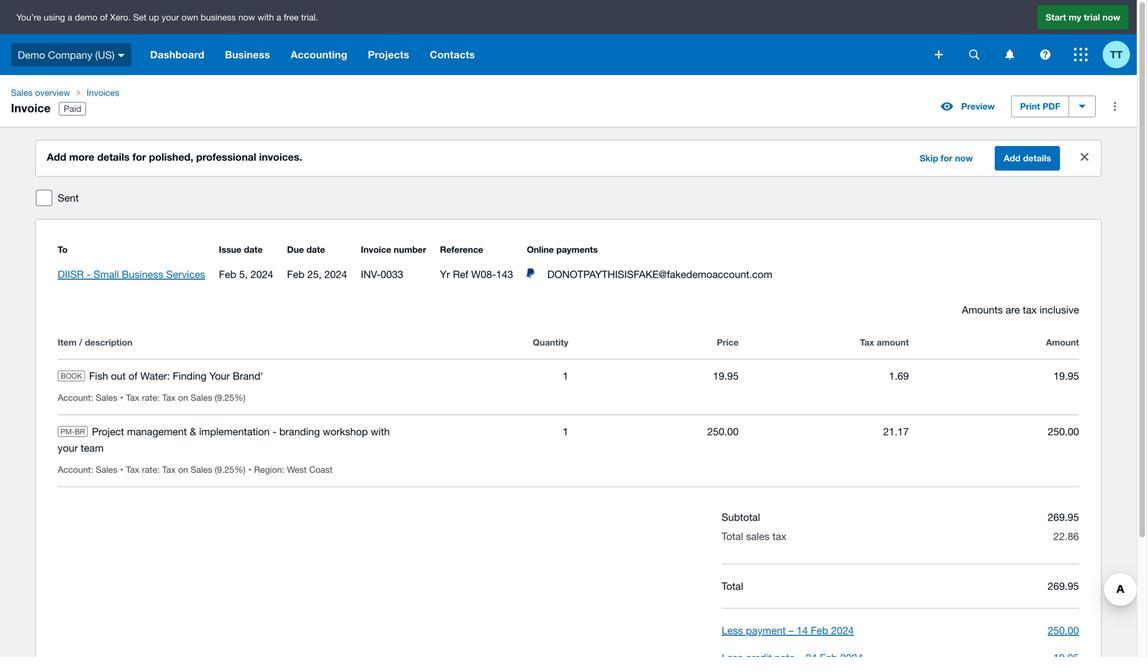 Task type: describe. For each thing, give the bounding box(es) containing it.
sent
[[58, 192, 79, 204]]

cell down & at the bottom
[[126, 465, 254, 475]]

tax for sales
[[773, 531, 787, 543]]

water:
[[140, 370, 170, 382]]

1 cell for project management & implementation - branding workshop with your team
[[398, 424, 568, 456]]

add details button
[[995, 146, 1060, 171]]

yr
[[440, 268, 450, 280]]

diisr - small business services link
[[58, 268, 205, 280]]

1 250.00 cell from the left
[[568, 424, 739, 456]]

donotpaythisisfake@fakedemoaccount.com
[[547, 268, 772, 280]]

up
[[149, 12, 159, 22]]

account for project management & implementation - branding workshop with your team
[[58, 465, 91, 475]]

polished,
[[149, 151, 193, 163]]

250.00 for 1st 250.00 cell from the left
[[707, 426, 739, 438]]

0 vertical spatial with
[[258, 12, 274, 22]]

tt
[[1110, 48, 1123, 61]]

less
[[722, 625, 743, 637]]

accounting button
[[280, 34, 358, 75]]

fish out of water: finding your brand' cell
[[58, 368, 398, 384]]

amount column header
[[909, 335, 1079, 351]]

management
[[127, 426, 187, 438]]

quantity
[[533, 337, 568, 348]]

143
[[496, 268, 513, 280]]

reference
[[440, 244, 483, 255]]

total sales tax
[[722, 531, 787, 543]]

: down management
[[157, 465, 160, 475]]

2 svg image from the left
[[1006, 50, 1014, 60]]

start
[[1046, 12, 1066, 22]]

sales down fish
[[96, 393, 117, 403]]

due
[[287, 244, 304, 255]]

rate for management
[[142, 465, 157, 475]]

invoices.
[[259, 151, 302, 163]]

start my trial now
[[1046, 12, 1121, 22]]

1 19.95 cell from the left
[[568, 368, 739, 384]]

own
[[181, 12, 198, 22]]

issue
[[219, 244, 241, 255]]

feb 25, 2024
[[287, 268, 347, 280]]

team
[[81, 442, 104, 454]]

your for own
[[162, 12, 179, 22]]

skip for now
[[920, 153, 973, 164]]

0 horizontal spatial for
[[132, 151, 146, 163]]

subtotal
[[722, 511, 760, 523]]

(us)
[[95, 49, 115, 61]]

2 horizontal spatial feb
[[811, 625, 828, 637]]

now inside button
[[955, 153, 973, 164]]

trial.
[[301, 12, 318, 22]]

fish out of water: finding your brand'
[[89, 370, 263, 382]]

tax for are
[[1023, 304, 1037, 316]]

xero.
[[110, 12, 131, 22]]

sales down the finding at bottom
[[191, 393, 212, 403]]

details inside button
[[1023, 153, 1051, 164]]

date for 25,
[[306, 244, 325, 255]]

2 19.95 from the left
[[1054, 370, 1079, 382]]

sales inside sales overview link
[[11, 87, 33, 98]]

sales overview link
[[5, 86, 76, 100]]

cell down fish
[[58, 393, 126, 403]]

ref
[[453, 268, 468, 280]]

region : west coast
[[254, 465, 333, 475]]

2 horizontal spatial 2024
[[831, 625, 854, 637]]

22.86
[[1054, 531, 1079, 543]]

feb for feb 25, 2024
[[287, 268, 305, 280]]

demo company (us)
[[18, 49, 115, 61]]

svg image down start
[[1040, 50, 1051, 60]]

svg image inside demo company (us) popup button
[[118, 54, 125, 57]]

set
[[133, 12, 146, 22]]

269.95 for subtotal
[[1048, 511, 1079, 523]]

14
[[797, 625, 808, 637]]

paid
[[64, 104, 81, 114]]

close image
[[1081, 153, 1089, 161]]

–
[[789, 625, 794, 637]]

rate for out
[[142, 393, 157, 403]]

overview
[[35, 87, 70, 98]]

0 horizontal spatial details
[[97, 151, 130, 163]]

tax amount
[[860, 337, 909, 348]]

online payments
[[527, 244, 598, 255]]

online
[[527, 244, 554, 255]]

west
[[287, 465, 307, 475]]

feb 5, 2024
[[219, 268, 273, 280]]

yr ref w08-143
[[440, 268, 513, 280]]

free
[[284, 12, 299, 22]]

skip
[[920, 153, 938, 164]]

contacts
[[430, 48, 475, 61]]

trial
[[1084, 12, 1100, 22]]

total for total
[[722, 580, 743, 592]]

0033
[[381, 268, 403, 280]]

- inside project management & implementation - branding workshop with your team
[[273, 426, 277, 438]]

project management & implementation - branding workshop with your team cell
[[58, 424, 398, 456]]

payments
[[556, 244, 598, 255]]

amount
[[877, 337, 909, 348]]

sales down project management & implementation - branding workshop with your team
[[191, 465, 212, 475]]

implementation
[[199, 426, 270, 438]]

more
[[69, 151, 94, 163]]

account : sales for fish
[[58, 393, 117, 403]]

1 svg image from the left
[[969, 50, 980, 60]]

2024 for feb 5, 2024
[[251, 268, 273, 280]]

2 a from the left
[[276, 12, 281, 22]]

payment
[[746, 625, 786, 637]]

invoices
[[87, 87, 119, 98]]

project
[[92, 426, 124, 438]]

on for water:
[[178, 393, 188, 403]]

add details
[[1004, 153, 1051, 164]]

on for implementation
[[178, 465, 188, 475]]

svg image up preview button
[[935, 51, 943, 59]]

region
[[254, 465, 282, 475]]

2 250.00 cell from the left
[[909, 424, 1079, 456]]

invoice number
[[361, 244, 426, 255]]

project management & implementation - branding workshop with your team
[[58, 426, 390, 454]]

21.17 cell
[[739, 424, 909, 456]]

2024 for feb 25, 2024
[[324, 268, 347, 280]]

5,
[[239, 268, 248, 280]]

close button
[[1071, 143, 1098, 171]]

w08-
[[471, 268, 496, 280]]

: down team
[[91, 465, 93, 475]]

(9.25%) for -
[[215, 465, 245, 475]]

row containing project management & implementation - branding workshop with your team
[[58, 416, 1079, 488]]

skip for now button
[[912, 148, 981, 169]]

inv-
[[361, 268, 381, 280]]

your
[[209, 370, 230, 382]]

you're
[[16, 12, 41, 22]]

company
[[48, 49, 92, 61]]

finding
[[173, 370, 207, 382]]

more invoice options image
[[1101, 93, 1129, 120]]

sales overview
[[11, 87, 70, 98]]

print pdf
[[1020, 101, 1060, 112]]

250.00 for 250.00 link
[[1048, 625, 1079, 637]]

tax rate : tax on sales (9.25%) for implementation
[[126, 465, 245, 475]]

: left west on the bottom of the page
[[282, 465, 284, 475]]

my
[[1069, 12, 1081, 22]]

to
[[58, 244, 68, 255]]

row for project management & implementation - branding workshop with your team
[[58, 360, 1079, 416]]

invoices link
[[81, 86, 125, 100]]

description
[[85, 337, 132, 348]]



Task type: locate. For each thing, give the bounding box(es) containing it.
1 horizontal spatial for
[[941, 153, 953, 164]]

business inside dropdown button
[[225, 48, 270, 61]]

feb right 14
[[811, 625, 828, 637]]

add for add details
[[1004, 153, 1021, 164]]

0 vertical spatial tax
[[1023, 304, 1037, 316]]

you're using a demo of xero. set up your own business now with a free trial.
[[16, 12, 318, 22]]

demo
[[18, 49, 45, 61]]

quantity column header
[[398, 335, 568, 351]]

account : sales down fish
[[58, 393, 117, 403]]

1 vertical spatial account : sales
[[58, 465, 117, 475]]

1 on from the top
[[178, 393, 188, 403]]

1 account : sales from the top
[[58, 393, 117, 403]]

0 vertical spatial 1
[[563, 370, 568, 382]]

1 vertical spatial (9.25%)
[[215, 465, 245, 475]]

account : sales for project
[[58, 465, 117, 475]]

1 horizontal spatial of
[[129, 370, 137, 382]]

demo company (us) button
[[0, 34, 140, 75]]

pdf
[[1043, 101, 1060, 112]]

1 horizontal spatial now
[[955, 153, 973, 164]]

svg image
[[1074, 48, 1088, 61], [1040, 50, 1051, 60], [935, 51, 943, 59], [118, 54, 125, 57]]

/
[[79, 337, 82, 348]]

inclusive
[[1040, 304, 1079, 316]]

a left free
[[276, 12, 281, 22]]

1 total from the top
[[722, 531, 743, 543]]

projects
[[368, 48, 409, 61]]

269.95 up 22.86
[[1048, 511, 1079, 523]]

1 a from the left
[[68, 12, 72, 22]]

0 vertical spatial account
[[58, 393, 91, 403]]

0 vertical spatial total
[[722, 531, 743, 543]]

total down subtotal
[[722, 531, 743, 543]]

cell down branding at the left bottom
[[254, 465, 338, 475]]

row
[[58, 335, 1079, 359], [58, 360, 1079, 416], [58, 416, 1079, 488]]

1 horizontal spatial svg image
[[1006, 50, 1014, 60]]

row group
[[58, 359, 1079, 488]]

1 account from the top
[[58, 393, 91, 403]]

account for fish out of water: finding your brand'
[[58, 393, 91, 403]]

date
[[244, 244, 263, 255], [306, 244, 325, 255]]

your inside project management & implementation - branding workshop with your team
[[58, 442, 78, 454]]

2 total from the top
[[722, 580, 743, 592]]

cell
[[58, 393, 126, 403], [126, 393, 251, 403], [58, 465, 126, 475], [126, 465, 254, 475], [254, 465, 338, 475]]

using
[[44, 12, 65, 22]]

269.95 for total
[[1048, 580, 1079, 592]]

of right out
[[129, 370, 137, 382]]

for right the skip on the right of the page
[[941, 153, 953, 164]]

2024
[[251, 268, 273, 280], [324, 268, 347, 280], [831, 625, 854, 637]]

tax rate : tax on sales (9.25%)
[[126, 393, 245, 403], [126, 465, 245, 475]]

1 vertical spatial tax
[[773, 531, 787, 543]]

of left xero. at top
[[100, 12, 108, 22]]

1 horizontal spatial invoice
[[361, 244, 391, 255]]

1 vertical spatial invoice
[[361, 244, 391, 255]]

add down print at the right of the page
[[1004, 153, 1021, 164]]

add for add more details for polished, professional invoices.
[[47, 151, 66, 163]]

0 horizontal spatial with
[[258, 12, 274, 22]]

business
[[201, 12, 236, 22]]

(9.25%) for finding
[[215, 393, 245, 403]]

2 1 cell from the top
[[398, 424, 568, 456]]

0 horizontal spatial 250.00 cell
[[568, 424, 739, 456]]

small
[[94, 268, 119, 280]]

0 horizontal spatial 19.95 cell
[[568, 368, 739, 384]]

1 (9.25%) from the top
[[215, 393, 245, 403]]

2024 right 25,
[[324, 268, 347, 280]]

1 rate from the top
[[142, 393, 157, 403]]

invoice up inv-
[[361, 244, 391, 255]]

banner containing dashboard
[[0, 0, 1137, 75]]

0 vertical spatial business
[[225, 48, 270, 61]]

brand'
[[233, 370, 263, 382]]

account down team
[[58, 465, 91, 475]]

book
[[61, 372, 82, 381]]

1 horizontal spatial feb
[[287, 268, 305, 280]]

1 cell for fish out of water: finding your brand'
[[398, 368, 568, 384]]

feb for feb 5, 2024
[[219, 268, 236, 280]]

services
[[166, 268, 205, 280]]

tax amount column header
[[739, 335, 909, 351]]

1 horizontal spatial tax
[[1023, 304, 1037, 316]]

price column header
[[568, 335, 739, 351]]

1 horizontal spatial business
[[225, 48, 270, 61]]

table containing fish out of water: finding your brand'
[[58, 318, 1079, 488]]

cell down team
[[58, 465, 126, 475]]

with left free
[[258, 12, 274, 22]]

269.95 up 250.00 link
[[1048, 580, 1079, 592]]

19.95 cell down price column header
[[568, 368, 739, 384]]

issue date
[[219, 244, 263, 255]]

total for total sales tax
[[722, 531, 743, 543]]

item / description column header
[[58, 335, 398, 351]]

1 horizontal spatial date
[[306, 244, 325, 255]]

branding
[[279, 426, 320, 438]]

: down fish
[[91, 393, 93, 403]]

1 horizontal spatial -
[[273, 426, 277, 438]]

diisr
[[58, 268, 84, 280]]

2 rate from the top
[[142, 465, 157, 475]]

cell down the finding at bottom
[[126, 393, 251, 403]]

are
[[1006, 304, 1020, 316]]

date for 5,
[[244, 244, 263, 255]]

table
[[58, 318, 1079, 488]]

your inside "banner"
[[162, 12, 179, 22]]

feb left 25,
[[287, 268, 305, 280]]

0 horizontal spatial svg image
[[969, 50, 980, 60]]

banner
[[0, 0, 1137, 75]]

of inside 'cell'
[[129, 370, 137, 382]]

0 vertical spatial invoice
[[11, 101, 51, 115]]

2 (9.25%) from the top
[[215, 465, 245, 475]]

tax right sales
[[773, 531, 787, 543]]

amounts
[[962, 304, 1003, 316]]

0 vertical spatial of
[[100, 12, 108, 22]]

price
[[717, 337, 739, 348]]

2 row from the top
[[58, 360, 1079, 416]]

:
[[91, 393, 93, 403], [157, 393, 160, 403], [91, 465, 93, 475], [157, 465, 160, 475], [282, 465, 284, 475]]

250.00
[[707, 426, 739, 438], [1048, 426, 1079, 438], [1048, 625, 1079, 637]]

250.00 link
[[1048, 625, 1079, 637]]

(9.25%) down fish out of water: finding your brand' 'cell'
[[215, 393, 245, 403]]

1 horizontal spatial 19.95
[[1054, 370, 1079, 382]]

of
[[100, 12, 108, 22], [129, 370, 137, 382]]

number
[[394, 244, 426, 255]]

date right issue
[[244, 244, 263, 255]]

rate
[[142, 393, 157, 403], [142, 465, 157, 475]]

row for 1
[[58, 335, 1079, 359]]

feb
[[219, 268, 236, 280], [287, 268, 305, 280], [811, 625, 828, 637]]

workshop
[[323, 426, 368, 438]]

3 row from the top
[[58, 416, 1079, 488]]

svg image up print pdf button
[[1006, 50, 1014, 60]]

0 vertical spatial -
[[87, 268, 91, 280]]

2 date from the left
[[306, 244, 325, 255]]

0 horizontal spatial date
[[244, 244, 263, 255]]

on down management
[[178, 465, 188, 475]]

br
[[75, 427, 85, 436]]

19.95 down amount
[[1054, 370, 1079, 382]]

print pdf button
[[1011, 96, 1069, 117]]

0 horizontal spatial invoice
[[11, 101, 51, 115]]

date right due
[[306, 244, 325, 255]]

0 horizontal spatial of
[[100, 12, 108, 22]]

0 horizontal spatial 19.95
[[713, 370, 739, 382]]

1 horizontal spatial 2024
[[324, 268, 347, 280]]

dashboard link
[[140, 34, 215, 75]]

details
[[97, 151, 130, 163], [1023, 153, 1051, 164]]

item
[[58, 337, 77, 348]]

0 horizontal spatial tax
[[773, 531, 787, 543]]

0 vertical spatial on
[[178, 393, 188, 403]]

0 horizontal spatial add
[[47, 151, 66, 163]]

0 horizontal spatial feb
[[219, 268, 236, 280]]

rate down management
[[142, 465, 157, 475]]

1.69
[[889, 370, 909, 382]]

invoice for invoice
[[11, 101, 51, 115]]

1 1 from the top
[[563, 370, 568, 382]]

1 vertical spatial business
[[122, 268, 163, 280]]

- left small
[[87, 268, 91, 280]]

now right the skip on the right of the page
[[955, 153, 973, 164]]

with right the workshop
[[371, 426, 390, 438]]

your right up
[[162, 12, 179, 22]]

account : sales down team
[[58, 465, 117, 475]]

19.95 down price
[[713, 370, 739, 382]]

svg image left tt
[[1074, 48, 1088, 61]]

row containing item / description
[[58, 335, 1079, 359]]

19.95 cell
[[568, 368, 739, 384], [909, 368, 1079, 384]]

1 vertical spatial of
[[129, 370, 137, 382]]

projects button
[[358, 34, 420, 75]]

1 1 cell from the top
[[398, 368, 568, 384]]

250.00 cell
[[568, 424, 739, 456], [909, 424, 1079, 456]]

coast
[[309, 465, 333, 475]]

0 vertical spatial 1 cell
[[398, 368, 568, 384]]

professional
[[196, 151, 256, 163]]

invoice down sales overview link
[[11, 101, 51, 115]]

of inside "banner"
[[100, 12, 108, 22]]

2 horizontal spatial now
[[1103, 12, 1121, 22]]

1 vertical spatial on
[[178, 465, 188, 475]]

2 account from the top
[[58, 465, 91, 475]]

250.00 for first 250.00 cell from the right
[[1048, 426, 1079, 438]]

0 horizontal spatial business
[[122, 268, 163, 280]]

0 vertical spatial 269.95
[[1048, 511, 1079, 523]]

add inside button
[[1004, 153, 1021, 164]]

1 vertical spatial rate
[[142, 465, 157, 475]]

sales down team
[[96, 465, 117, 475]]

cell containing region
[[254, 465, 338, 475]]

add left more
[[47, 151, 66, 163]]

for
[[132, 151, 146, 163], [941, 153, 953, 164]]

on down the finding at bottom
[[178, 393, 188, 403]]

rate down water:
[[142, 393, 157, 403]]

your
[[162, 12, 179, 22], [58, 442, 78, 454]]

1 vertical spatial 269.95
[[1048, 580, 1079, 592]]

1 vertical spatial your
[[58, 442, 78, 454]]

0 horizontal spatial 2024
[[251, 268, 273, 280]]

your for team
[[58, 442, 78, 454]]

account down book
[[58, 393, 91, 403]]

amount
[[1046, 337, 1079, 348]]

1 horizontal spatial add
[[1004, 153, 1021, 164]]

invoice for invoice number
[[361, 244, 391, 255]]

2 269.95 from the top
[[1048, 580, 1079, 592]]

19.95 cell down amount column header
[[909, 368, 1079, 384]]

&
[[190, 426, 196, 438]]

with
[[258, 12, 274, 22], [371, 426, 390, 438]]

1 horizontal spatial details
[[1023, 153, 1051, 164]]

svg image up preview
[[969, 50, 980, 60]]

amounts are tax inclusive
[[962, 304, 1079, 316]]

1 tax rate : tax on sales (9.25%) from the top
[[126, 393, 245, 403]]

1 horizontal spatial a
[[276, 12, 281, 22]]

1 horizontal spatial 19.95 cell
[[909, 368, 1079, 384]]

0 horizontal spatial now
[[238, 12, 255, 22]]

pm-
[[60, 427, 75, 436]]

for inside button
[[941, 153, 953, 164]]

tax right are
[[1023, 304, 1037, 316]]

details left close button
[[1023, 153, 1051, 164]]

1 vertical spatial -
[[273, 426, 277, 438]]

25,
[[307, 268, 322, 280]]

(9.25%) down the project management & implementation - branding workshop with your team cell at the left bottom of page
[[215, 465, 245, 475]]

: down water:
[[157, 393, 160, 403]]

1 19.95 from the left
[[713, 370, 739, 382]]

contacts button
[[420, 34, 485, 75]]

feb left 5,
[[219, 268, 236, 280]]

tax rate : tax on sales (9.25%) down & at the bottom
[[126, 465, 245, 475]]

business right small
[[122, 268, 163, 280]]

print
[[1020, 101, 1040, 112]]

2 account : sales from the top
[[58, 465, 117, 475]]

inv-0033
[[361, 268, 403, 280]]

row group containing fish out of water: finding your brand'
[[58, 359, 1079, 488]]

svg image
[[969, 50, 980, 60], [1006, 50, 1014, 60]]

diisr - small business services
[[58, 268, 205, 280]]

0 horizontal spatial your
[[58, 442, 78, 454]]

for left 'polished,' at left
[[132, 151, 146, 163]]

1 vertical spatial tax rate : tax on sales (9.25%)
[[126, 465, 245, 475]]

2 19.95 cell from the left
[[909, 368, 1079, 384]]

- left branding at the left bottom
[[273, 426, 277, 438]]

svg image right (us)
[[118, 54, 125, 57]]

1 horizontal spatial with
[[371, 426, 390, 438]]

1 cell
[[398, 368, 568, 384], [398, 424, 568, 456]]

1 vertical spatial total
[[722, 580, 743, 592]]

21.17
[[883, 426, 909, 438]]

total up less
[[722, 580, 743, 592]]

1 for 250.00
[[563, 426, 568, 438]]

1
[[563, 370, 568, 382], [563, 426, 568, 438]]

2 tax rate : tax on sales (9.25%) from the top
[[126, 465, 245, 475]]

invoice
[[11, 101, 51, 115], [361, 244, 391, 255]]

business down business
[[225, 48, 270, 61]]

0 vertical spatial account : sales
[[58, 393, 117, 403]]

0 vertical spatial your
[[162, 12, 179, 22]]

tax inside column header
[[860, 337, 874, 348]]

1 row from the top
[[58, 335, 1079, 359]]

dashboard
[[150, 48, 204, 61]]

now right trial
[[1103, 12, 1121, 22]]

0 vertical spatial rate
[[142, 393, 157, 403]]

tax rate : tax on sales (9.25%) down the finding at bottom
[[126, 393, 245, 403]]

on
[[178, 393, 188, 403], [178, 465, 188, 475]]

preview button
[[933, 96, 1003, 117]]

1 horizontal spatial 250.00 cell
[[909, 424, 1079, 456]]

1 date from the left
[[244, 244, 263, 255]]

1 vertical spatial 1
[[563, 426, 568, 438]]

tax rate : tax on sales (9.25%) for water:
[[126, 393, 245, 403]]

1.69 cell
[[739, 368, 909, 384]]

2024 right 5,
[[251, 268, 273, 280]]

2 on from the top
[[178, 465, 188, 475]]

pm-br
[[60, 427, 85, 436]]

sales left "overview"
[[11, 87, 33, 98]]

your down pm-
[[58, 442, 78, 454]]

1 for 19.95
[[563, 370, 568, 382]]

2024 right 14
[[831, 625, 854, 637]]

sales
[[746, 531, 770, 543]]

0 vertical spatial tax rate : tax on sales (9.25%)
[[126, 393, 245, 403]]

with inside project management & implementation - branding workshop with your team
[[371, 426, 390, 438]]

add
[[47, 151, 66, 163], [1004, 153, 1021, 164]]

a right using
[[68, 12, 72, 22]]

1 vertical spatial account
[[58, 465, 91, 475]]

row containing fish out of water: finding your brand'
[[58, 360, 1079, 416]]

now right business
[[238, 12, 255, 22]]

1 vertical spatial 1 cell
[[398, 424, 568, 456]]

1 269.95 from the top
[[1048, 511, 1079, 523]]

details right more
[[97, 151, 130, 163]]

1 horizontal spatial your
[[162, 12, 179, 22]]

1 vertical spatial with
[[371, 426, 390, 438]]

business button
[[215, 34, 280, 75]]

0 horizontal spatial a
[[68, 12, 72, 22]]

0 horizontal spatial -
[[87, 268, 91, 280]]

0 vertical spatial (9.25%)
[[215, 393, 245, 403]]

2 1 from the top
[[563, 426, 568, 438]]



Task type: vqa. For each thing, say whether or not it's contained in the screenshot.
Advanced "link"
no



